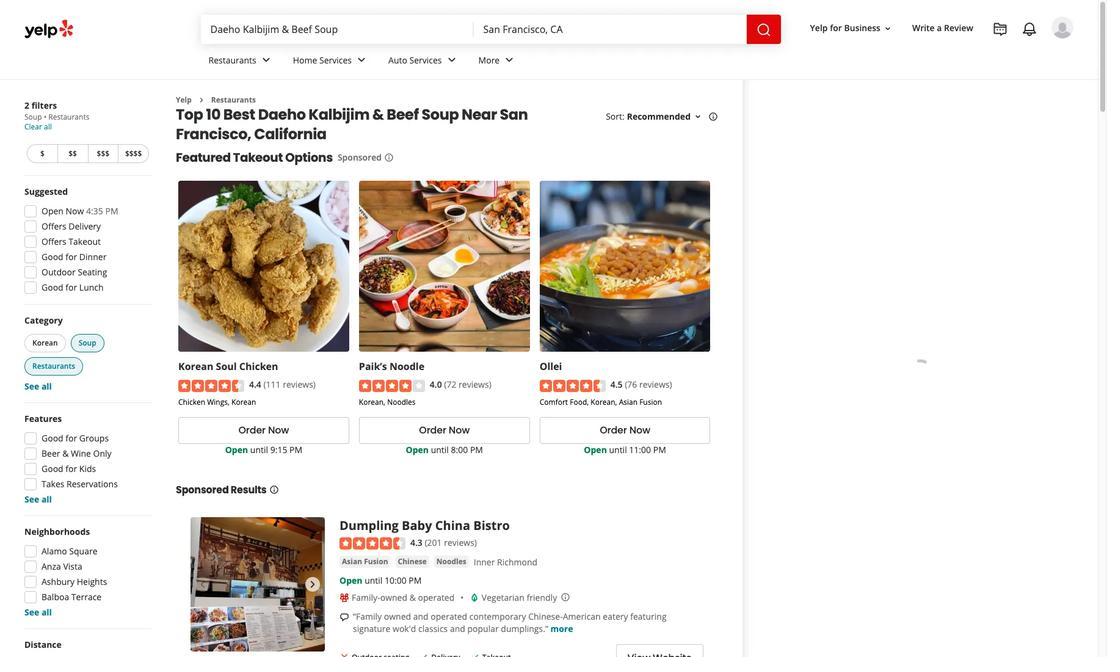 Task type: vqa. For each thing, say whether or not it's contained in the screenshot.
Good associated with Good for Lunch
yes



Task type: describe. For each thing, give the bounding box(es) containing it.
home
[[293, 54, 317, 66]]

2 horizontal spatial korean
[[232, 397, 256, 407]]

asian inside button
[[342, 556, 362, 567]]

write
[[912, 22, 935, 34]]

suggested
[[24, 186, 68, 197]]

pm for korean soul chicken
[[290, 444, 302, 455]]

next image
[[305, 577, 320, 592]]

$$ button
[[57, 144, 88, 163]]

china
[[435, 517, 470, 534]]

24 chevron down v2 image for restaurants
[[259, 53, 273, 67]]

noah l. image
[[1052, 16, 1074, 38]]

kids
[[79, 463, 96, 475]]

$ button
[[27, 144, 57, 163]]

operated for &
[[418, 592, 455, 603]]

1 see all button from the top
[[24, 381, 52, 392]]

vista
[[63, 561, 82, 572]]

restaurants right 16 chevron right v2 icon
[[211, 95, 256, 105]]

open for paik's noodle
[[406, 444, 429, 455]]

vegetarian friendly
[[482, 592, 557, 603]]

16 chevron right v2 image
[[197, 95, 206, 105]]

pm for paik's noodle
[[470, 444, 483, 455]]

richmond
[[497, 556, 538, 568]]

takeout for featured
[[233, 149, 283, 166]]

balboa
[[42, 591, 69, 603]]

san
[[500, 105, 528, 125]]

daeho
[[258, 105, 306, 125]]

dumpling
[[340, 517, 399, 534]]

see for alamo square
[[24, 607, 39, 618]]

noodles inside button
[[437, 556, 466, 567]]

group containing neighborhoods
[[21, 526, 151, 619]]

0 vertical spatial and
[[413, 611, 429, 622]]

inner
[[474, 556, 495, 568]]

1 horizontal spatial chicken
[[239, 360, 278, 373]]

food,
[[570, 397, 589, 407]]

restaurants inside 2 filters soup • restaurants clear all
[[48, 112, 89, 122]]

3 order now link from the left
[[540, 417, 711, 444]]

pm inside group
[[105, 205, 118, 217]]

open down suggested in the top of the page
[[42, 205, 63, 217]]

1 horizontal spatial fusion
[[640, 397, 662, 407]]

chinese link
[[396, 556, 429, 568]]

beef
[[387, 105, 419, 125]]

good for lunch
[[42, 282, 104, 293]]

0 horizontal spatial &
[[62, 448, 69, 459]]

asian fusion link
[[340, 556, 391, 568]]

korean for korean soul chicken
[[178, 360, 213, 373]]

wine
[[71, 448, 91, 459]]

slideshow element
[[191, 517, 325, 651]]

signature
[[353, 623, 391, 635]]

featured
[[176, 149, 231, 166]]

for for business
[[830, 22, 842, 34]]

noodle
[[390, 360, 425, 373]]

inner richmond
[[474, 556, 538, 568]]

10:00
[[385, 575, 407, 586]]

write a review link
[[908, 17, 978, 39]]

projects image
[[993, 22, 1008, 37]]

4.3 star rating image
[[340, 538, 406, 550]]

top
[[176, 105, 203, 125]]

24 chevron down v2 image
[[502, 53, 517, 67]]

alamo
[[42, 545, 67, 557]]

dinner
[[79, 251, 107, 263]]

eatery
[[603, 611, 628, 622]]

good for good for kids
[[42, 463, 63, 475]]

write a review
[[912, 22, 974, 34]]

16 speech v2 image
[[340, 613, 349, 622]]

4.5 star rating image
[[540, 380, 606, 392]]

friendly
[[527, 592, 557, 603]]

4:35
[[86, 205, 103, 217]]

order now for korean soul chicken
[[239, 423, 289, 437]]

chinese button
[[396, 556, 429, 568]]

for for lunch
[[66, 282, 77, 293]]

options
[[285, 149, 333, 166]]

home services
[[293, 54, 352, 66]]

$
[[40, 148, 44, 159]]

clear all link
[[24, 122, 52, 132]]

paik's noodle link
[[359, 360, 425, 373]]

beer & wine only
[[42, 448, 112, 459]]

now up 9:15
[[268, 423, 289, 437]]

sort:
[[606, 111, 625, 122]]

featuring
[[630, 611, 667, 622]]

$$$$
[[125, 148, 142, 159]]

korean, noodles order now
[[359, 397, 470, 437]]

10
[[206, 105, 221, 125]]

all for category
[[41, 381, 52, 392]]

category
[[24, 315, 63, 326]]

•
[[44, 112, 47, 122]]

korean soul chicken link
[[178, 360, 278, 373]]

balboa terrace
[[42, 591, 102, 603]]

dumpling baby china bistro link
[[340, 517, 510, 534]]

open up 16 family owned v2 icon
[[340, 575, 362, 586]]

soup inside 2 filters soup • restaurants clear all
[[24, 112, 42, 122]]

group containing suggested
[[21, 186, 151, 297]]

recommended button
[[627, 111, 703, 122]]

heights
[[77, 576, 107, 588]]

all for features
[[41, 494, 52, 505]]

yelp for business button
[[805, 17, 898, 39]]

1 horizontal spatial asian
[[619, 397, 638, 407]]

takeout for offers
[[69, 236, 101, 247]]

only
[[93, 448, 112, 459]]

0 horizontal spatial 16 info v2 image
[[269, 485, 279, 494]]

sponsored for sponsored
[[338, 152, 382, 163]]

user actions element
[[800, 15, 1091, 90]]

korean for korean
[[32, 338, 58, 348]]

8:00
[[451, 444, 468, 455]]

4 star rating image
[[359, 380, 425, 392]]

$$$
[[97, 148, 109, 159]]

recommended
[[627, 111, 691, 122]]

now inside korean, noodles order now
[[449, 423, 470, 437]]

16 vegetarian v2 image
[[470, 593, 479, 603]]

good for dinner
[[42, 251, 107, 263]]

16 family owned v2 image
[[340, 593, 349, 603]]

delivery
[[69, 220, 101, 232]]

24 chevron down v2 image for home services
[[354, 53, 369, 67]]

order now link for soul
[[178, 417, 349, 444]]

chicken wings, korean
[[178, 397, 256, 407]]

for for kids
[[66, 463, 77, 475]]

$$$$ button
[[118, 144, 149, 163]]

good for good for groups
[[42, 432, 63, 444]]

1 see from the top
[[24, 381, 39, 392]]

now up offers delivery
[[66, 205, 84, 217]]

reviews) for paik's noodle
[[459, 379, 492, 390]]

review
[[944, 22, 974, 34]]

search image
[[757, 22, 771, 37]]

soup button
[[71, 334, 104, 352]]

order now link for noodle
[[359, 417, 530, 444]]

comfort
[[540, 397, 568, 407]]

terrace
[[71, 591, 102, 603]]

until up family-
[[365, 575, 383, 586]]

until for paik's noodle
[[431, 444, 449, 455]]

4.5
[[611, 379, 623, 390]]

noodles button
[[434, 556, 469, 568]]

open until 10:00 pm
[[340, 575, 422, 586]]

services for auto services
[[410, 54, 442, 66]]

see all button for good for groups
[[24, 494, 52, 505]]

kalbijim
[[309, 105, 370, 125]]

korean, inside korean, noodles order now
[[359, 397, 385, 407]]

top 10 best daeho kalbijim & beef soup near san francisco, california
[[176, 105, 528, 144]]

for for groups
[[66, 432, 77, 444]]

offers takeout
[[42, 236, 101, 247]]



Task type: locate. For each thing, give the bounding box(es) containing it.
restaurants inside business categories element
[[209, 54, 256, 66]]

restaurants link right 16 chevron right v2 icon
[[211, 95, 256, 105]]

soup up restaurants button
[[79, 338, 96, 348]]

4.4 star rating image
[[178, 380, 244, 392]]

group containing features
[[21, 413, 151, 506]]

1 horizontal spatial order
[[419, 423, 446, 437]]

all down restaurants button
[[41, 381, 52, 392]]

for for dinner
[[66, 251, 77, 263]]

all down takes on the left bottom of the page
[[41, 494, 52, 505]]

0 vertical spatial 16 info v2 image
[[709, 112, 718, 122]]

1 vertical spatial &
[[62, 448, 69, 459]]

offers up offers takeout
[[42, 220, 66, 232]]

1 24 chevron down v2 image from the left
[[259, 53, 273, 67]]

distance
[[24, 639, 62, 650]]

order now up open until 9:15 pm
[[239, 423, 289, 437]]

chicken
[[239, 360, 278, 373], [178, 397, 205, 407]]

pm
[[105, 205, 118, 217], [290, 444, 302, 455], [470, 444, 483, 455], [653, 444, 666, 455], [409, 575, 422, 586]]

3 good from the top
[[42, 432, 63, 444]]

& right beer
[[62, 448, 69, 459]]

restaurants link up "best"
[[199, 44, 283, 79]]

2 vertical spatial see all button
[[24, 607, 52, 618]]

1 see all from the top
[[24, 381, 52, 392]]

dumpling baby china bistro image
[[191, 517, 325, 651]]

none field 'find'
[[210, 23, 464, 36]]

open for korean soul chicken
[[225, 444, 248, 455]]

& inside the top 10 best daeho kalbijim & beef soup near san francisco, california
[[372, 105, 384, 125]]

2 vertical spatial &
[[410, 592, 416, 603]]

1 order now from the left
[[239, 423, 289, 437]]

see all button
[[24, 381, 52, 392], [24, 494, 52, 505], [24, 607, 52, 618]]

& left beef
[[372, 105, 384, 125]]

noodles down 4.3 (201 reviews)
[[437, 556, 466, 567]]

0 horizontal spatial korean,
[[359, 397, 385, 407]]

asian fusion button
[[340, 556, 391, 568]]

good up outdoor
[[42, 251, 63, 263]]

0 horizontal spatial chicken
[[178, 397, 205, 407]]

24 chevron down v2 image inside auto services link
[[444, 53, 459, 67]]

2 korean, from the left
[[591, 397, 617, 407]]

owned up 'wok'd'
[[384, 611, 411, 622]]

1 vertical spatial see
[[24, 494, 39, 505]]

korean, down '4 star rating' image
[[359, 397, 385, 407]]

soup left •
[[24, 112, 42, 122]]

offers
[[42, 220, 66, 232], [42, 236, 66, 247]]

open for ollei
[[584, 444, 607, 455]]

bistro
[[474, 517, 510, 534]]

auto
[[388, 54, 407, 66]]

see up the distance
[[24, 607, 39, 618]]

1 vertical spatial noodles
[[437, 556, 466, 567]]

$$$ button
[[88, 144, 118, 163]]

takeout down california
[[233, 149, 283, 166]]

beer
[[42, 448, 60, 459]]

0 horizontal spatial order now link
[[178, 417, 349, 444]]

lunch
[[79, 282, 104, 293]]

pm right 9:15
[[290, 444, 302, 455]]

wings,
[[207, 397, 230, 407]]

2 order now from the left
[[600, 423, 650, 437]]

restaurants up "best"
[[209, 54, 256, 66]]

sponsored results
[[176, 483, 267, 497]]

0 horizontal spatial takeout
[[69, 236, 101, 247]]

for down the "beer & wine only"
[[66, 463, 77, 475]]

(111
[[264, 379, 281, 390]]

reservations
[[67, 478, 118, 490]]

baby
[[402, 517, 432, 534]]

american
[[563, 611, 601, 622]]

services right auto
[[410, 54, 442, 66]]

info icon image
[[561, 593, 571, 602], [561, 593, 571, 602]]

good up takes on the left bottom of the page
[[42, 463, 63, 475]]

see all button for alamo square
[[24, 607, 52, 618]]

1 horizontal spatial &
[[372, 105, 384, 125]]

2 offers from the top
[[42, 236, 66, 247]]

for down outdoor seating
[[66, 282, 77, 293]]

yelp inside button
[[810, 22, 828, 34]]

24 chevron down v2 image
[[259, 53, 273, 67], [354, 53, 369, 67], [444, 53, 459, 67]]

reviews) right (72
[[459, 379, 492, 390]]

group containing category
[[22, 315, 151, 393]]

2 order from the left
[[419, 423, 446, 437]]

1 horizontal spatial noodles
[[437, 556, 466, 567]]

until left the 8:00
[[431, 444, 449, 455]]

see all button down balboa
[[24, 607, 52, 618]]

(201
[[425, 537, 442, 548]]

alamo square
[[42, 545, 97, 557]]

0 horizontal spatial yelp
[[176, 95, 192, 105]]

1 vertical spatial yelp
[[176, 95, 192, 105]]

sponsored left results
[[176, 483, 229, 497]]

fusion inside asian fusion button
[[364, 556, 388, 567]]

0 vertical spatial sponsored
[[338, 152, 382, 163]]

previous image
[[195, 577, 210, 592]]

yelp for business
[[810, 22, 881, 34]]

16 info v2 image
[[384, 153, 394, 163]]

1 horizontal spatial and
[[450, 623, 465, 635]]

see up neighborhoods
[[24, 494, 39, 505]]

0 horizontal spatial asian
[[342, 556, 362, 567]]

0 vertical spatial yelp
[[810, 22, 828, 34]]

good for good for dinner
[[42, 251, 63, 263]]

best
[[223, 105, 255, 125]]

offers for offers takeout
[[42, 236, 66, 247]]

2 order now link from the left
[[359, 417, 530, 444]]

Find text field
[[210, 23, 464, 36]]

restaurants button
[[24, 357, 83, 376]]

operated
[[418, 592, 455, 603], [431, 611, 467, 622]]

comfort food, korean, asian fusion
[[540, 397, 662, 407]]

good
[[42, 251, 63, 263], [42, 282, 63, 293], [42, 432, 63, 444], [42, 463, 63, 475]]

soup
[[422, 105, 459, 125], [24, 112, 42, 122], [79, 338, 96, 348]]

for up the "beer & wine only"
[[66, 432, 77, 444]]

business categories element
[[199, 44, 1074, 79]]

open
[[42, 205, 63, 217], [225, 444, 248, 455], [406, 444, 429, 455], [584, 444, 607, 455], [340, 575, 362, 586]]

group
[[21, 186, 151, 297], [22, 315, 151, 393], [21, 413, 151, 506], [21, 526, 151, 619]]

offers delivery
[[42, 220, 101, 232]]

0 vertical spatial takeout
[[233, 149, 283, 166]]

none field up home services link
[[210, 23, 464, 36]]

all inside 2 filters soup • restaurants clear all
[[44, 122, 52, 132]]

groups
[[79, 432, 109, 444]]

noodles inside korean, noodles order now
[[387, 397, 416, 407]]

takeout
[[233, 149, 283, 166], [69, 236, 101, 247]]

1 vertical spatial fusion
[[364, 556, 388, 567]]

restaurants right •
[[48, 112, 89, 122]]

now up 11:00
[[630, 423, 650, 437]]

None field
[[210, 23, 464, 36], [483, 23, 737, 36]]

owned down 10:00
[[380, 592, 407, 603]]

order now up open until 11:00 pm
[[600, 423, 650, 437]]

reviews) down china
[[444, 537, 477, 548]]

3 24 chevron down v2 image from the left
[[444, 53, 459, 67]]

0 vertical spatial &
[[372, 105, 384, 125]]

1 vertical spatial 16 info v2 image
[[269, 485, 279, 494]]

2 see from the top
[[24, 494, 39, 505]]

2 24 chevron down v2 image from the left
[[354, 53, 369, 67]]

reviews) for ollei
[[639, 379, 672, 390]]

0 vertical spatial offers
[[42, 220, 66, 232]]

1 horizontal spatial 24 chevron down v2 image
[[354, 53, 369, 67]]

korean down 4.4
[[232, 397, 256, 407]]

2 services from the left
[[410, 54, 442, 66]]

3 see all button from the top
[[24, 607, 52, 618]]

1 vertical spatial operated
[[431, 611, 467, 622]]

& up 'wok'd'
[[410, 592, 416, 603]]

services for home services
[[319, 54, 352, 66]]

yelp for yelp link
[[176, 95, 192, 105]]

see for good for groups
[[24, 494, 39, 505]]

reviews) for korean soul chicken
[[283, 379, 316, 390]]

soup inside button
[[79, 338, 96, 348]]

until
[[250, 444, 268, 455], [431, 444, 449, 455], [609, 444, 627, 455], [365, 575, 383, 586]]

0 horizontal spatial fusion
[[364, 556, 388, 567]]

yelp left 16 chevron right v2 icon
[[176, 95, 192, 105]]

none field up business categories element
[[483, 23, 737, 36]]

good for good for lunch
[[42, 282, 63, 293]]

order inside korean, noodles order now
[[419, 423, 446, 437]]

sponsored
[[338, 152, 382, 163], [176, 483, 229, 497]]

16 info v2 image right results
[[269, 485, 279, 494]]

all down balboa
[[41, 607, 52, 618]]

family-owned & operated
[[352, 592, 455, 603]]

16 checkmark v2 image
[[419, 652, 429, 657]]

none field near
[[483, 23, 737, 36]]

0 horizontal spatial order now
[[239, 423, 289, 437]]

offers down offers delivery
[[42, 236, 66, 247]]

see
[[24, 381, 39, 392], [24, 494, 39, 505], [24, 607, 39, 618]]

1 vertical spatial chicken
[[178, 397, 205, 407]]

order up open until 9:15 pm
[[239, 423, 266, 437]]

order now for ollei
[[600, 423, 650, 437]]

good down outdoor
[[42, 282, 63, 293]]

2 horizontal spatial order now link
[[540, 417, 711, 444]]

0 vertical spatial chicken
[[239, 360, 278, 373]]

open until 8:00 pm
[[406, 444, 483, 455]]

all for neighborhoods
[[41, 607, 52, 618]]

1 vertical spatial sponsored
[[176, 483, 229, 497]]

2 vertical spatial see all
[[24, 607, 52, 618]]

dumpling baby china bistro
[[340, 517, 510, 534]]

2 vertical spatial korean
[[232, 397, 256, 407]]

0 vertical spatial korean
[[32, 338, 58, 348]]

chinese-
[[528, 611, 563, 622]]

0 horizontal spatial noodles
[[387, 397, 416, 407]]

seating
[[78, 266, 107, 278]]

all right clear
[[44, 122, 52, 132]]

2 horizontal spatial soup
[[422, 105, 459, 125]]

open up results
[[225, 444, 248, 455]]

pm down chinese button
[[409, 575, 422, 586]]

$$
[[69, 148, 77, 159]]

0 horizontal spatial sponsored
[[176, 483, 229, 497]]

outdoor
[[42, 266, 76, 278]]

0 vertical spatial asian
[[619, 397, 638, 407]]

features
[[24, 413, 62, 425]]

order now link down comfort food, korean, asian fusion
[[540, 417, 711, 444]]

4.5 (76 reviews)
[[611, 379, 672, 390]]

1 horizontal spatial sponsored
[[338, 152, 382, 163]]

more
[[479, 54, 500, 66]]

and up classics
[[413, 611, 429, 622]]

1 vertical spatial korean
[[178, 360, 213, 373]]

owned for "family
[[384, 611, 411, 622]]

4 good from the top
[[42, 463, 63, 475]]

1 vertical spatial takeout
[[69, 236, 101, 247]]

operated inside "family owned and operated contemporary chinese-american eatery featuring signature wok'd classics and popular dumplings."
[[431, 611, 467, 622]]

good for groups
[[42, 432, 109, 444]]

open down korean, noodles order now
[[406, 444, 429, 455]]

0 vertical spatial see all
[[24, 381, 52, 392]]

korean up 4.4 star rating image
[[178, 360, 213, 373]]

1 order now link from the left
[[178, 417, 349, 444]]

yelp link
[[176, 95, 192, 105]]

reviews) right (111
[[283, 379, 316, 390]]

see all down restaurants button
[[24, 381, 52, 392]]

neighborhoods
[[24, 526, 90, 537]]

now up the 8:00
[[449, 423, 470, 437]]

pm right 4:35 on the left top
[[105, 205, 118, 217]]

chicken up 4.4
[[239, 360, 278, 373]]

order now link
[[178, 417, 349, 444], [359, 417, 530, 444], [540, 417, 711, 444]]

asian
[[619, 397, 638, 407], [342, 556, 362, 567]]

2 none field from the left
[[483, 23, 737, 36]]

soup inside the top 10 best daeho kalbijim & beef soup near san francisco, california
[[422, 105, 459, 125]]

korean down category
[[32, 338, 58, 348]]

3 see from the top
[[24, 607, 39, 618]]

anza vista
[[42, 561, 82, 572]]

2 see all from the top
[[24, 494, 52, 505]]

0 vertical spatial owned
[[380, 592, 407, 603]]

11:00
[[629, 444, 651, 455]]

until for ollei
[[609, 444, 627, 455]]

paik's
[[359, 360, 387, 373]]

for inside button
[[830, 22, 842, 34]]

16 chevron down v2 image
[[883, 24, 893, 33]]

more link
[[551, 623, 573, 635]]

order for korean soul chicken
[[239, 423, 266, 437]]

order
[[239, 423, 266, 437], [419, 423, 446, 437], [600, 423, 627, 437]]

16 checkmark v2 image
[[470, 652, 480, 657]]

(72
[[444, 379, 457, 390]]

owned inside "family owned and operated contemporary chinese-american eatery featuring signature wok'd classics and popular dumplings."
[[384, 611, 411, 622]]

1 vertical spatial offers
[[42, 236, 66, 247]]

1 horizontal spatial order now link
[[359, 417, 530, 444]]

square
[[69, 545, 97, 557]]

pm right the 8:00
[[470, 444, 483, 455]]

9:15
[[270, 444, 287, 455]]

open now 4:35 pm
[[42, 205, 118, 217]]

asian down the 4.3 star rating image
[[342, 556, 362, 567]]

see all button down restaurants button
[[24, 381, 52, 392]]

order up open until 8:00 pm on the bottom of the page
[[419, 423, 446, 437]]

24 chevron down v2 image left home
[[259, 53, 273, 67]]

yelp for yelp for business
[[810, 22, 828, 34]]

noodles link
[[434, 556, 469, 568]]

3 order from the left
[[600, 423, 627, 437]]

1 horizontal spatial 16 info v2 image
[[709, 112, 718, 122]]

1 none field from the left
[[210, 23, 464, 36]]

1 offers from the top
[[42, 220, 66, 232]]

1 good from the top
[[42, 251, 63, 263]]

reviews) right the (76
[[639, 379, 672, 390]]

order now
[[239, 423, 289, 437], [600, 423, 650, 437]]

asian down the (76
[[619, 397, 638, 407]]

1 horizontal spatial soup
[[79, 338, 96, 348]]

0 vertical spatial see all button
[[24, 381, 52, 392]]

korean soul chicken
[[178, 360, 278, 373]]

operated for and
[[431, 611, 467, 622]]

see all down takes on the left bottom of the page
[[24, 494, 52, 505]]

order now link down (72
[[359, 417, 530, 444]]

for left business
[[830, 22, 842, 34]]

0 vertical spatial see
[[24, 381, 39, 392]]

16 info v2 image
[[709, 112, 718, 122], [269, 485, 279, 494]]

fusion down 4.5 (76 reviews)
[[640, 397, 662, 407]]

2 filters soup • restaurants clear all
[[24, 100, 89, 132]]

2 vertical spatial see
[[24, 607, 39, 618]]

see all for good
[[24, 494, 52, 505]]

0 vertical spatial fusion
[[640, 397, 662, 407]]

see all button down takes on the left bottom of the page
[[24, 494, 52, 505]]

1 horizontal spatial services
[[410, 54, 442, 66]]

korean, down '4.5'
[[591, 397, 617, 407]]

notifications image
[[1022, 22, 1037, 37]]

Near text field
[[483, 23, 737, 36]]

3 see all from the top
[[24, 607, 52, 618]]

4.3
[[410, 537, 423, 548]]

0 horizontal spatial 24 chevron down v2 image
[[259, 53, 273, 67]]

1 korean, from the left
[[359, 397, 385, 407]]

and right classics
[[450, 623, 465, 635]]

16 chevron down v2 image
[[693, 112, 703, 122]]

order for ollei
[[600, 423, 627, 437]]

near
[[462, 105, 497, 125]]

1 vertical spatial and
[[450, 623, 465, 635]]

0 horizontal spatial order
[[239, 423, 266, 437]]

24 chevron down v2 image inside home services link
[[354, 53, 369, 67]]

and
[[413, 611, 429, 622], [450, 623, 465, 635]]

good up beer
[[42, 432, 63, 444]]

chicken down 4.4 star rating image
[[178, 397, 205, 407]]

0 horizontal spatial and
[[413, 611, 429, 622]]

until for korean soul chicken
[[250, 444, 268, 455]]

0 horizontal spatial korean
[[32, 338, 58, 348]]

see down restaurants button
[[24, 381, 39, 392]]

fusion
[[640, 397, 662, 407], [364, 556, 388, 567]]

1 horizontal spatial order now
[[600, 423, 650, 437]]

services right home
[[319, 54, 352, 66]]

2 see all button from the top
[[24, 494, 52, 505]]

1 services from the left
[[319, 54, 352, 66]]

1 vertical spatial restaurants link
[[211, 95, 256, 105]]

None search field
[[201, 15, 783, 44]]

chinese
[[398, 556, 427, 567]]

yelp left business
[[810, 22, 828, 34]]

2 good from the top
[[42, 282, 63, 293]]

soup right beef
[[422, 105, 459, 125]]

sponsored left 16 info v2 icon
[[338, 152, 382, 163]]

restaurants inside button
[[32, 361, 75, 371]]

0 horizontal spatial none field
[[210, 23, 464, 36]]

2 horizontal spatial 24 chevron down v2 image
[[444, 53, 459, 67]]

see all for alamo
[[24, 607, 52, 618]]

pm for ollei
[[653, 444, 666, 455]]

0 vertical spatial operated
[[418, 592, 455, 603]]

1 vertical spatial see all
[[24, 494, 52, 505]]

paik's noodle
[[359, 360, 425, 373]]

16 info v2 image right 16 chevron down v2 image
[[709, 112, 718, 122]]

4.4
[[249, 379, 261, 390]]

order now link down (111
[[178, 417, 349, 444]]

restaurants down korean button
[[32, 361, 75, 371]]

sponsored for sponsored results
[[176, 483, 229, 497]]

until left 11:00
[[609, 444, 627, 455]]

noodles down '4 star rating' image
[[387, 397, 416, 407]]

offers for offers delivery
[[42, 220, 66, 232]]

1 horizontal spatial takeout
[[233, 149, 283, 166]]

open left 11:00
[[584, 444, 607, 455]]

0 horizontal spatial soup
[[24, 112, 42, 122]]

takes
[[42, 478, 64, 490]]

1 vertical spatial see all button
[[24, 494, 52, 505]]

4.0 (72 reviews)
[[430, 379, 492, 390]]

24 chevron down v2 image for auto services
[[444, 53, 459, 67]]

1 order from the left
[[239, 423, 266, 437]]

24 chevron down v2 image left auto
[[354, 53, 369, 67]]

1 vertical spatial asian
[[342, 556, 362, 567]]

1 horizontal spatial korean,
[[591, 397, 617, 407]]

0 horizontal spatial services
[[319, 54, 352, 66]]

1 horizontal spatial none field
[[483, 23, 737, 36]]

order up open until 11:00 pm
[[600, 423, 627, 437]]

until left 9:15
[[250, 444, 268, 455]]

family-
[[352, 592, 380, 603]]

fusion down the 4.3 star rating image
[[364, 556, 388, 567]]

0 vertical spatial noodles
[[387, 397, 416, 407]]

pm right 11:00
[[653, 444, 666, 455]]

for down offers takeout
[[66, 251, 77, 263]]

"family owned and operated contemporary chinese-american eatery featuring signature wok'd classics and popular dumplings."
[[353, 611, 667, 635]]

2 horizontal spatial order
[[600, 423, 627, 437]]

24 chevron down v2 image right auto services
[[444, 53, 459, 67]]

1 vertical spatial owned
[[384, 611, 411, 622]]

korean,
[[359, 397, 385, 407], [591, 397, 617, 407]]

0 vertical spatial restaurants link
[[199, 44, 283, 79]]

owned
[[380, 592, 407, 603], [384, 611, 411, 622]]

restaurants link
[[199, 44, 283, 79], [211, 95, 256, 105]]

ashbury
[[42, 576, 75, 588]]

24 chevron down v2 image inside restaurants link
[[259, 53, 273, 67]]

korean inside button
[[32, 338, 58, 348]]

1 horizontal spatial korean
[[178, 360, 213, 373]]

owned for family-
[[380, 592, 407, 603]]

2 horizontal spatial &
[[410, 592, 416, 603]]

see all down balboa
[[24, 607, 52, 618]]

16 close v2 image
[[340, 652, 349, 657]]

auto services link
[[379, 44, 469, 79]]

1 horizontal spatial yelp
[[810, 22, 828, 34]]

takeout down delivery
[[69, 236, 101, 247]]

contemporary
[[470, 611, 526, 622]]



